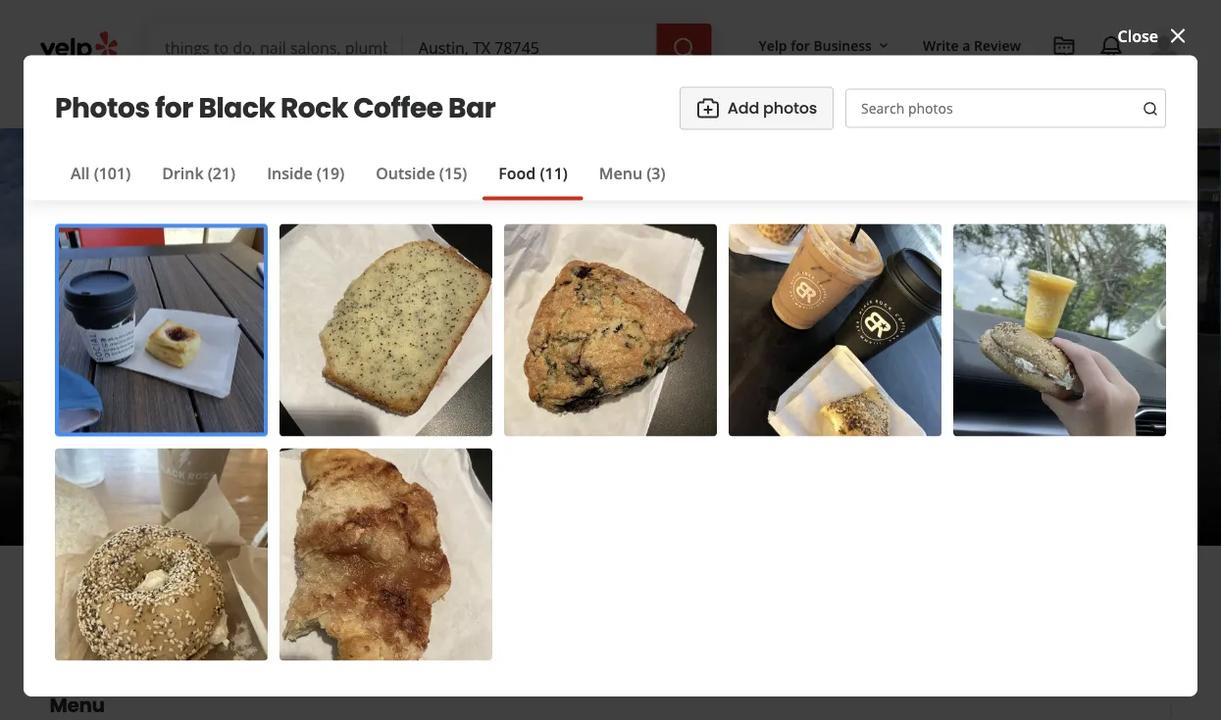 Task type: locate. For each thing, give the bounding box(es) containing it.
menu
[[599, 163, 643, 184], [50, 692, 105, 720]]

auto
[[454, 87, 484, 106]]

0 horizontal spatial for
[[155, 89, 193, 128]]

(19)
[[317, 163, 344, 184]]

write inside user actions element
[[923, 36, 959, 54]]

add
[[728, 97, 759, 119], [277, 596, 309, 618]]

open
[[63, 484, 104, 505]]

0 vertical spatial menu
[[599, 163, 643, 184]]

for right yelp
[[791, 36, 810, 54]]

7:00
[[185, 484, 216, 505]]

am
[[147, 484, 172, 505]]

1 horizontal spatial write
[[923, 36, 959, 54]]

0 horizontal spatial a
[[141, 596, 151, 618]]

menu for menu (3)
[[599, 163, 643, 184]]

notifications image
[[1100, 35, 1123, 59]]

coffee up reviews)
[[331, 334, 487, 401]]

menu (3)
[[599, 163, 666, 184]]

coffee up outside
[[353, 89, 443, 128]]

1 & from the left
[[268, 451, 280, 472]]

write a review
[[923, 36, 1021, 54]]

1 vertical spatial for
[[155, 89, 193, 128]]

review
[[974, 36, 1021, 54]]

0 horizontal spatial black
[[63, 334, 195, 401]]

a left 'review'
[[141, 596, 151, 618]]

$$
[[170, 451, 188, 472]]

&
[[268, 451, 280, 472], [401, 451, 413, 472]]

takeout tab panel
[[830, 692, 1016, 700]]

bar
[[448, 89, 496, 128], [496, 334, 578, 401]]

(15)
[[439, 163, 467, 184]]

black
[[198, 89, 275, 128], [63, 334, 195, 401]]

add right the 24 camera v2 icon
[[277, 596, 309, 618]]

a inside write a review link
[[963, 36, 970, 54]]

None search field
[[149, 24, 716, 71]]

services for home services
[[343, 87, 395, 106]]

menu for menu
[[50, 692, 105, 720]]

add for add photo
[[277, 596, 309, 618]]

1 horizontal spatial menu
[[599, 163, 643, 184]]

Search photos text field
[[845, 89, 1166, 128]]

black rock coffee bar
[[63, 334, 578, 401]]

tab list
[[55, 162, 681, 201]]

1 vertical spatial rock
[[205, 334, 322, 401]]

search image
[[672, 36, 696, 60], [1143, 101, 1158, 117]]

24 chevron down v2 image for restaurants
[[245, 85, 269, 108]]

add photo
[[277, 596, 358, 618]]

services right auto
[[487, 87, 539, 106]]

(92 reviews) link
[[273, 408, 364, 429]]

food (11)
[[499, 163, 568, 184]]

(101)
[[94, 163, 131, 184]]

rock up inside (19)
[[280, 89, 348, 128]]

write a review
[[97, 596, 206, 618]]

write left the review
[[923, 36, 959, 54]]

coffee & tea , juice bars & smoothies
[[214, 451, 499, 472]]

& left tea
[[268, 451, 280, 472]]

share
[[431, 596, 476, 618]]

2 & from the left
[[401, 451, 413, 472]]

services right home on the left of page
[[343, 87, 395, 106]]

0 horizontal spatial services
[[343, 87, 395, 106]]

coffee up pm
[[214, 451, 264, 472]]

yelp for business button
[[751, 27, 899, 63]]

for inside yelp for business button
[[791, 36, 810, 54]]

24 chevron down v2 image inside home services link
[[399, 85, 422, 108]]

1 horizontal spatial search image
[[1143, 101, 1158, 117]]

0 horizontal spatial &
[[268, 451, 280, 472]]

1 horizontal spatial for
[[791, 36, 810, 54]]

restaurants
[[165, 87, 242, 106]]

write right 24 star v2 icon
[[97, 596, 137, 618]]

1 horizontal spatial services
[[487, 87, 539, 106]]

1 horizontal spatial a
[[963, 36, 970, 54]]

share button
[[383, 586, 493, 629]]

home services link
[[285, 71, 438, 128]]

1 24 chevron down v2 image from the left
[[245, 85, 269, 108]]

add photo link
[[229, 586, 375, 629]]

24 chevron down v2 image
[[245, 85, 269, 108], [399, 85, 422, 108]]

0 horizontal spatial menu
[[50, 692, 105, 720]]

0 horizontal spatial 24 chevron down v2 image
[[245, 85, 269, 108]]

services for auto services
[[487, 87, 539, 106]]

2 services from the left
[[487, 87, 539, 106]]

all
[[71, 163, 90, 184]]

1 horizontal spatial &
[[401, 451, 413, 472]]

pm
[[220, 484, 244, 505]]

rock up 4.1 at the bottom left of the page
[[205, 334, 322, 401]]

juice
[[320, 451, 358, 472]]

1 services from the left
[[343, 87, 395, 106]]

see
[[265, 487, 285, 503]]

black up 4.1 star rating image
[[63, 334, 195, 401]]

a inside write a review link
[[141, 596, 151, 618]]

24 close v2 image
[[1166, 24, 1190, 48]]

2 24 chevron down v2 image from the left
[[399, 85, 422, 108]]

close button
[[1118, 24, 1190, 48]]

24 chevron down v2 image right restaurants
[[245, 85, 269, 108]]

for
[[791, 36, 810, 54], [155, 89, 193, 128]]

write
[[923, 36, 959, 54], [97, 596, 137, 618]]

photos for black rock coffee bar
[[55, 89, 496, 128]]

add photos
[[728, 97, 817, 119]]

0 vertical spatial add
[[728, 97, 759, 119]]

home services
[[300, 87, 395, 106]]

5:00
[[112, 484, 143, 505]]

0 vertical spatial write
[[923, 36, 959, 54]]

coffee
[[353, 89, 443, 128], [331, 334, 487, 401], [214, 451, 264, 472]]

0 horizontal spatial add
[[277, 596, 309, 618]]

reviews)
[[300, 408, 364, 429]]

business
[[814, 36, 872, 54]]

bars
[[362, 451, 397, 472]]

& right 'bars'
[[401, 451, 413, 472]]

restaurants link
[[149, 71, 285, 128]]

0 vertical spatial search image
[[672, 36, 696, 60]]

black up (21)
[[198, 89, 275, 128]]

24 chevron down v2 image left auto
[[399, 85, 422, 108]]

1 vertical spatial add
[[277, 596, 309, 618]]

food
[[499, 163, 536, 184]]

a
[[963, 36, 970, 54], [141, 596, 151, 618]]

outside
[[376, 163, 435, 184]]

0 horizontal spatial search image
[[672, 36, 696, 60]]

auto services link
[[438, 71, 583, 128]]

4.1 (92 reviews)
[[247, 408, 364, 429]]

0 vertical spatial a
[[963, 36, 970, 54]]

search image up "business categories" element
[[672, 36, 696, 60]]

1 horizontal spatial 24 chevron down v2 image
[[399, 85, 422, 108]]

a left the review
[[963, 36, 970, 54]]

0 vertical spatial for
[[791, 36, 810, 54]]

1 vertical spatial menu
[[50, 692, 105, 720]]

services
[[343, 87, 395, 106], [487, 87, 539, 106]]

for up drink on the top
[[155, 89, 193, 128]]

1 horizontal spatial add
[[728, 97, 759, 119]]

1 vertical spatial write
[[97, 596, 137, 618]]

search image down the close button
[[1143, 101, 1158, 117]]

1 vertical spatial a
[[141, 596, 151, 618]]

0 horizontal spatial write
[[97, 596, 137, 618]]

4.1 star rating image
[[63, 403, 235, 435]]

rock
[[280, 89, 348, 128], [205, 334, 322, 401]]

photo of black rock coffee bar - austin, tx, us. outside seating image
[[839, 128, 1221, 546]]

tea
[[284, 451, 312, 472]]

add right 24 add photo v2
[[728, 97, 759, 119]]

1 horizontal spatial black
[[198, 89, 275, 128]]

24 chevron down v2 image inside restaurants link
[[245, 85, 269, 108]]



Task type: vqa. For each thing, say whether or not it's contained in the screenshot.
Services
yes



Task type: describe. For each thing, give the bounding box(es) containing it.
see hours link
[[256, 484, 330, 507]]

inside
[[267, 163, 313, 184]]

photos
[[55, 89, 150, 128]]

4.1
[[247, 408, 269, 429]]

24 share v2 image
[[400, 595, 423, 619]]

see hours
[[265, 487, 321, 503]]

16 chevron down v2 image
[[876, 38, 892, 54]]

hours
[[288, 487, 321, 503]]

user actions element
[[743, 25, 1209, 145]]

yelp for business
[[759, 36, 872, 54]]

1 vertical spatial black
[[63, 334, 195, 401]]

inside (19)
[[267, 163, 344, 184]]

claimed
[[83, 451, 144, 472]]

a for review
[[963, 36, 970, 54]]

(3)
[[647, 163, 666, 184]]

photo of black rock coffee bar - austin, tx, us. well shoot, when did they build this place. live & hopping on a tuesday morning at 10. image
[[0, 128, 107, 546]]

outside (15)
[[376, 163, 467, 184]]

24 camera v2 image
[[246, 595, 269, 619]]

24 star v2 image
[[65, 595, 89, 619]]

photo of black rock coffee bar - austin, tx, us. no particular reason for this shot, i just liked it. image
[[421, 128, 839, 546]]

24 add photo v2 image
[[696, 97, 720, 120]]

home
[[300, 87, 339, 106]]

all (101)
[[71, 163, 131, 184]]

0 vertical spatial rock
[[280, 89, 348, 128]]

2 vertical spatial coffee
[[214, 451, 264, 472]]

,
[[312, 451, 316, 472]]

add for add photos
[[728, 97, 759, 119]]

drink
[[162, 163, 204, 184]]

(11)
[[540, 163, 568, 184]]

16 claim filled v2 image
[[63, 454, 78, 470]]

(92
[[273, 408, 296, 429]]

close
[[1118, 25, 1158, 46]]

0 vertical spatial coffee
[[353, 89, 443, 128]]

0 vertical spatial bar
[[448, 89, 496, 128]]

(21)
[[208, 163, 236, 184]]

write for write a review
[[97, 596, 137, 618]]

1 vertical spatial bar
[[496, 334, 578, 401]]

business categories element
[[149, 71, 1182, 128]]

coffee & tea link
[[214, 451, 312, 472]]

photo
[[313, 596, 358, 618]]

review
[[155, 596, 206, 618]]

smoothies
[[417, 451, 499, 472]]

1 vertical spatial search image
[[1143, 101, 1158, 117]]

drink (21)
[[162, 163, 236, 184]]

auto services
[[454, 87, 539, 106]]

write for write a review
[[923, 36, 959, 54]]

juice bars & smoothies link
[[320, 451, 499, 472]]

for for business
[[791, 36, 810, 54]]

for for black
[[155, 89, 193, 128]]

1 vertical spatial coffee
[[331, 334, 487, 401]]

write a review link
[[915, 27, 1029, 63]]

photos
[[763, 97, 817, 119]]

photo of black rock coffee bar - austin, tx, us. obligatory focus art. image
[[107, 128, 421, 546]]

a for review
[[141, 596, 151, 618]]

yelp
[[759, 36, 787, 54]]

projects image
[[1052, 35, 1076, 59]]

24 chevron down v2 image for home services
[[399, 85, 422, 108]]

0 vertical spatial black
[[198, 89, 275, 128]]

tab list containing all (101)
[[55, 162, 681, 201]]

write a review link
[[50, 586, 221, 629]]

add photos link
[[680, 87, 834, 130]]

previous image
[[27, 321, 51, 345]]

open 5:00 am - 7:00 pm
[[63, 484, 244, 505]]

-
[[176, 484, 181, 505]]



